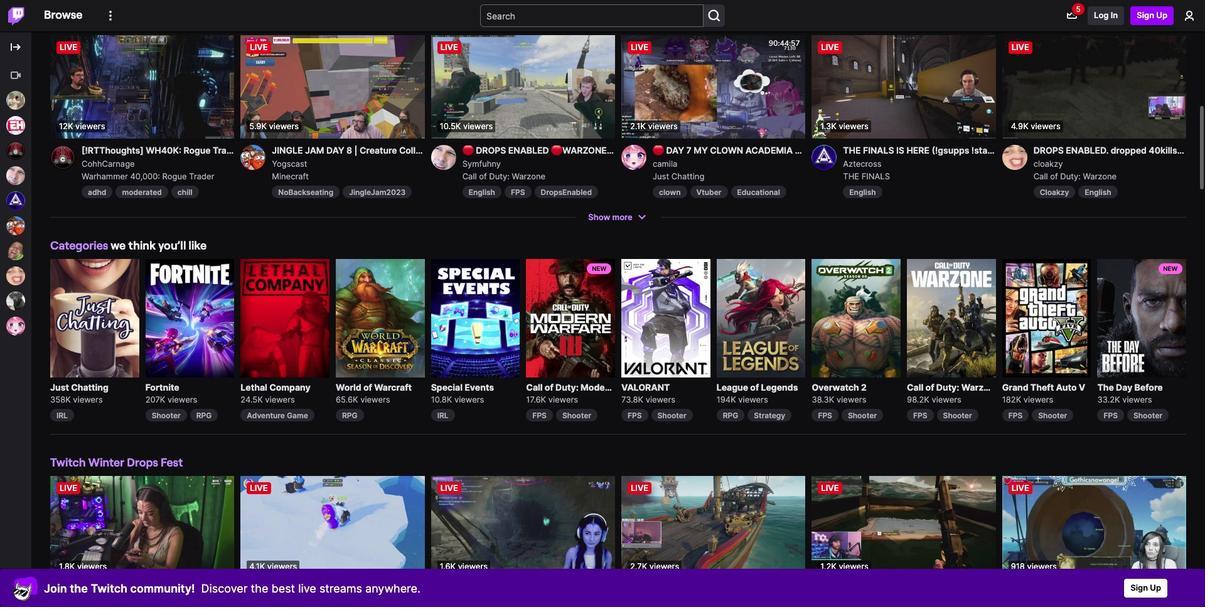 Task type: locate. For each thing, give the bounding box(es) containing it.
cohhcarnage image
[[50, 145, 75, 170]]

fps for the day before
[[1104, 411, 1118, 421]]

categories
[[50, 239, 108, 252]]

2 horizontal spatial call of duty: warzone link
[[1033, 171, 1117, 181]]

0 horizontal spatial chatting
[[71, 382, 109, 393]]

rpg down fortnite link
[[196, 411, 212, 421]]

english down the finals link
[[849, 188, 876, 197]]

of for world of warcraft
[[363, 382, 372, 393]]

shooter down 33.2k viewers link
[[1133, 411, 1162, 421]]

0 vertical spatial sign up button
[[1130, 6, 1174, 25]]

chill
[[178, 188, 192, 197]]

irl link for special
[[431, 409, 455, 422]]

3 shooter link from the left
[[651, 409, 693, 422]]

adventure game
[[247, 411, 308, 421]]

overwatch 2 cover image image
[[812, 259, 901, 378]]

3 shooter from the left
[[657, 411, 686, 421]]

1 vertical spatial just
[[50, 382, 69, 393]]

jinglejam2023 link
[[343, 186, 412, 198]]

fps down 73.8k
[[628, 411, 642, 421]]

4 shooter from the left
[[848, 411, 877, 421]]

chatting for just chatting
[[671, 171, 704, 181]]

call of duty: warzone link down symfuhny
[[462, 171, 545, 181]]

sign up
[[1137, 10, 1167, 20], [1130, 583, 1161, 593]]

finals up aztecross
[[863, 145, 894, 156]]

of up 17.6k viewers link
[[545, 382, 553, 393]]

of inside call of duty: modern warfare iii 17.6k viewers
[[545, 382, 553, 393]]

twitch left community!
[[91, 582, 127, 595]]

call
[[462, 171, 477, 181], [1033, 171, 1048, 181], [526, 382, 543, 393], [907, 382, 923, 393]]

fortnite cover image image
[[145, 259, 234, 378]]

9 viewers from the left
[[837, 395, 866, 405]]

duty: up the "98.2k viewers" link
[[936, 382, 959, 393]]

clown link
[[653, 186, 687, 198]]

fps down 98.2k
[[913, 411, 927, 421]]

day
[[1116, 382, 1132, 393]]

call down symfuhny
[[462, 171, 477, 181]]

1 horizontal spatial rpg
[[342, 411, 358, 421]]

drops | 10 hours | 2 subs = omen !shipset 🎁 | join our captains !club image
[[621, 476, 805, 580]]

rpg down 65.6k
[[342, 411, 358, 421]]

6 shooter link from the left
[[1032, 409, 1073, 422]]

shooter link down 38.3k viewers "link"
[[842, 409, 883, 422]]

chatting inside just chatting 358k viewers
[[71, 382, 109, 393]]

symfuhny image
[[6, 166, 25, 185]]

categories we think you'll like
[[50, 239, 207, 252]]

viewers down world of warcraft link
[[360, 395, 390, 405]]

fps down call of duty: warzone
[[511, 188, 525, 197]]

overwatch 2 38.3k viewers
[[812, 382, 867, 405]]

0 horizontal spatial twitch
[[50, 456, 86, 470]]

0 vertical spatial sign up
[[1137, 10, 1167, 20]]

lethal company link
[[241, 381, 330, 394]]

viewers inside league of legends 194k viewers
[[738, 395, 768, 405]]

0 vertical spatial twitch
[[50, 456, 86, 470]]

coolcat image
[[13, 576, 38, 601]]

sign
[[1137, 10, 1154, 20], [1130, 583, 1148, 593]]

twitch
[[50, 456, 86, 470], [91, 582, 127, 595]]

1 horizontal spatial irl
[[437, 411, 448, 421]]

duty: for call of duty: modern warfare iii 17.6k viewers
[[556, 382, 579, 393]]

1 horizontal spatial just
[[653, 171, 669, 181]]

fps link down 17.6k
[[526, 409, 553, 422]]

1 horizontal spatial the
[[251, 582, 268, 595]]

league of legends link
[[717, 381, 805, 394]]

camila image
[[6, 317, 25, 336]]

rpg down 194k
[[723, 411, 738, 421]]

like
[[189, 239, 207, 252]]

1 vertical spatial yogscast image
[[6, 217, 25, 235]]

warzone for call of duty: warzone
[[512, 171, 545, 181]]

adhd
[[88, 188, 106, 197]]

just inside just chatting 358k viewers
[[50, 382, 69, 393]]

12 viewers from the left
[[1122, 395, 1152, 405]]

just chatting link up 358k viewers link
[[50, 381, 139, 394]]

of up 65.6k viewers link
[[363, 382, 372, 393]]

[!rtthoughts] wh40k: rogue trader continues (!build) - otkvga @ 3pm et - !chonksweater / !invest / !emberville / !powergpu image
[[50, 35, 234, 139]]

call for call of duty: warzone
[[462, 171, 477, 181]]

0 horizontal spatial just chatting link
[[50, 381, 139, 394]]

fps
[[511, 188, 525, 197], [532, 411, 547, 421], [628, 411, 642, 421], [818, 411, 832, 421], [913, 411, 927, 421], [1008, 411, 1023, 421], [1104, 411, 1118, 421]]

lethal company cover image image
[[241, 259, 330, 378]]

viewers inside the world of warcraft 65.6k viewers
[[360, 395, 390, 405]]

2 horizontal spatial warzone
[[1083, 171, 1117, 181]]

0 horizontal spatial warzone
[[512, 171, 545, 181]]

1 horizontal spatial english link
[[843, 186, 882, 198]]

warzone inside drops enabled. dropped 40kills alread cloakzy call of duty: warzone
[[1083, 171, 1117, 181]]

chill link
[[171, 186, 199, 198]]

38.3k
[[812, 395, 834, 405]]

5 viewers from the left
[[454, 395, 484, 405]]

sign up for bottom sign up button
[[1130, 583, 1161, 593]]

0 vertical spatial the
[[843, 145, 861, 156]]

1 vertical spatial chatting
[[71, 382, 109, 393]]

2 the from the left
[[251, 582, 268, 595]]

viewers down overwatch 2 link
[[837, 395, 866, 405]]

cohhcarnage
[[82, 159, 135, 169]]

1 horizontal spatial call of duty: warzone link
[[907, 381, 1000, 394]]

special events link
[[431, 381, 520, 394]]

of for call of duty: modern warfare iii
[[545, 382, 553, 393]]

just chatting cover image image
[[50, 259, 139, 378]]

world of warcraft cover image image
[[336, 259, 425, 378]]

the day before 33.2k viewers
[[1097, 382, 1163, 405]]

call of duty: warzone link up the "98.2k viewers" link
[[907, 381, 1000, 394]]

[24/7 drops/charity stream] for the first time image
[[1002, 476, 1186, 580]]

the
[[70, 582, 88, 595], [251, 582, 268, 595]]

1 vertical spatial sign up
[[1130, 583, 1161, 593]]

show
[[588, 212, 610, 222]]

of for league of legends
[[750, 382, 759, 393]]

🔴 drops enabled 🔴warzone 3 is here!!! 🔴 new map 🔴 new movement 🔴 new gulag 🔴 ram-7 is back 🔴 is cod back? image
[[431, 35, 615, 139]]

shooter down 207k viewers link
[[152, 411, 181, 421]]

the right 'join'
[[70, 582, 88, 595]]

warzone left grand
[[961, 382, 1000, 393]]

viewers inside valorant 73.8k viewers
[[646, 395, 675, 405]]

1 horizontal spatial yogscast image
[[241, 145, 266, 170]]

2 english from the left
[[849, 188, 876, 197]]

best
[[271, 582, 295, 595]]

sign up for the topmost sign up button
[[1137, 10, 1167, 20]]

before
[[1134, 382, 1163, 393]]

shooter link down 73.8k viewers 'link'
[[651, 409, 693, 422]]

0 horizontal spatial new
[[592, 265, 606, 272]]

2 new from the left
[[1163, 265, 1178, 272]]

educational link
[[731, 186, 786, 198]]

207k viewers link
[[145, 395, 197, 405]]

nobackseating link
[[272, 186, 340, 198]]

2 viewers from the left
[[168, 395, 197, 405]]

the day before cover image image
[[1097, 259, 1186, 378]]

1 shooter link from the left
[[145, 409, 187, 422]]

2 horizontal spatial rpg
[[723, 411, 738, 421]]

fps link down 73.8k
[[621, 409, 648, 422]]

rpg link down fortnite link
[[190, 409, 218, 422]]

fps for call of duty: modern warfare iii
[[532, 411, 547, 421]]

rpg link down 65.6k
[[336, 409, 364, 422]]

nickeh30 image
[[6, 116, 25, 135]]

fps down 33.2k at bottom
[[1104, 411, 1118, 421]]

1 irl from the left
[[56, 411, 68, 421]]

1 horizontal spatial rpg link
[[336, 409, 364, 422]]

just chatting link down camila
[[653, 171, 704, 181]]

twitch left winter
[[50, 456, 86, 470]]

the
[[1097, 382, 1114, 393]]

new
[[592, 265, 606, 272], [1163, 265, 1178, 272]]

fps link for valorant
[[621, 409, 648, 422]]

viewers inside just chatting 358k viewers
[[73, 395, 103, 405]]

2 shooter link from the left
[[556, 409, 598, 422]]

irl link down '358k'
[[50, 409, 74, 422]]

1 horizontal spatial english
[[849, 188, 876, 197]]

irl
[[56, 411, 68, 421], [437, 411, 448, 421]]

viewers down 'lethal company' link
[[265, 395, 295, 405]]

trader
[[189, 171, 214, 181]]

english link
[[462, 186, 501, 198], [843, 186, 882, 198], [1078, 186, 1118, 198]]

1 horizontal spatial chatting
[[671, 171, 704, 181]]

of inside call of duty: warzone 98.2k viewers
[[925, 382, 934, 393]]

0 horizontal spatial irl
[[56, 411, 68, 421]]

1 the from the left
[[70, 582, 88, 595]]

just up '358k'
[[50, 382, 69, 393]]

warzone down enabled. on the top of the page
[[1083, 171, 1117, 181]]

0 horizontal spatial new link
[[526, 259, 615, 378]]

fps down 182k
[[1008, 411, 1023, 421]]

the
[[843, 145, 861, 156], [843, 171, 859, 181]]

0 horizontal spatial aztecross image
[[6, 191, 25, 210]]

1 irl link from the left
[[50, 409, 74, 422]]

0 vertical spatial up
[[1156, 10, 1167, 20]]

special events cover image image
[[431, 259, 520, 378]]

english link down the finals link
[[843, 186, 882, 198]]

irl link down 10.8k
[[431, 409, 455, 422]]

fps link down 38.3k
[[812, 409, 838, 422]]

1 vertical spatial twitch
[[91, 582, 127, 595]]

of up the "98.2k viewers" link
[[925, 382, 934, 393]]

english link down call of duty: warzone
[[462, 186, 501, 198]]

7 shooter link from the left
[[1127, 409, 1169, 422]]

7 shooter from the left
[[1133, 411, 1162, 421]]

league of legends cover image image
[[717, 259, 805, 378]]

call up 17.6k
[[526, 382, 543, 393]]

duty: inside call of duty: warzone 98.2k viewers
[[936, 382, 959, 393]]

4 viewers from the left
[[360, 395, 390, 405]]

40,000:
[[130, 171, 160, 181]]

fps link for the day before
[[1097, 409, 1124, 422]]

shooter down 73.8k viewers 'link'
[[657, 411, 686, 421]]

0 vertical spatial just chatting link
[[653, 171, 704, 181]]

aztecross image
[[812, 145, 837, 170], [6, 191, 25, 210]]

dropped
[[1111, 145, 1147, 156]]

rpg link down 194k
[[717, 409, 745, 422]]

camila
[[653, 159, 677, 169]]

yogscast image left yogscast
[[241, 145, 266, 170]]

overwatch 2 link
[[812, 381, 901, 394]]

fps link down 33.2k at bottom
[[1097, 409, 1124, 422]]

1 horizontal spatial new link
[[1097, 259, 1186, 378]]

viewers inside fortnite 207k viewers
[[168, 395, 197, 405]]

fps down 38.3k
[[818, 411, 832, 421]]

call of duty: warzone 98.2k viewers
[[907, 382, 1000, 405]]

duty: down symfuhny
[[489, 171, 510, 181]]

2 horizontal spatial english
[[1085, 188, 1111, 197]]

yogscast image up nmplol image on the top of the page
[[6, 217, 25, 235]]

0 horizontal spatial rpg
[[196, 411, 212, 421]]

irl down '358k'
[[56, 411, 68, 421]]

special
[[431, 382, 463, 393]]

shooter link down 207k viewers link
[[145, 409, 187, 422]]

symfuhny image
[[431, 145, 456, 170]]

yogscast image
[[241, 145, 266, 170], [6, 217, 25, 235]]

shooter link down 33.2k viewers link
[[1127, 409, 1169, 422]]

shooter down call of duty: modern warfare iii 17.6k viewers
[[562, 411, 591, 421]]

1 new from the left
[[592, 265, 606, 272]]

shooter link down grand theft auto v 182k viewers
[[1032, 409, 1073, 422]]

yogscast link
[[272, 145, 425, 171]]

shooter link down call of duty: warzone 98.2k viewers
[[937, 409, 978, 422]]

of inside league of legends 194k viewers
[[750, 382, 759, 393]]

194k
[[717, 395, 736, 405]]

1 viewers from the left
[[73, 395, 103, 405]]

legends
[[761, 382, 798, 393]]

camila image
[[621, 145, 646, 170]]

show more element
[[588, 211, 632, 223]]

0 horizontal spatial rpg link
[[190, 409, 218, 422]]

1 new link from the left
[[526, 259, 615, 378]]

0 vertical spatial chatting
[[671, 171, 704, 181]]

of up 194k viewers link on the right bottom
[[750, 382, 759, 393]]

11 viewers from the left
[[1024, 395, 1053, 405]]

call up 98.2k
[[907, 382, 923, 393]]

viewers inside the day before 33.2k viewers
[[1122, 395, 1152, 405]]

moderated
[[122, 188, 162, 197]]

english
[[469, 188, 495, 197], [849, 188, 876, 197], [1085, 188, 1111, 197]]

2 irl link from the left
[[431, 409, 455, 422]]

the down aztecross
[[843, 171, 859, 181]]

fps link down call of duty: warzone
[[505, 186, 531, 198]]

duty: up cloakzy link
[[1060, 171, 1081, 181]]

world of warcraft link
[[336, 381, 425, 394]]

0 horizontal spatial irl link
[[50, 409, 74, 422]]

1 rpg link from the left
[[190, 409, 218, 422]]

shooter link down call of duty: modern warfare iii 17.6k viewers
[[556, 409, 598, 422]]

🔵 !drops 🔵 new avatar game | !corsair !nordvpn | @anniefuchsia on socials image
[[431, 476, 615, 580]]

call of duty: warzone link for cloakzy
[[1033, 171, 1117, 181]]

valorant 73.8k viewers
[[621, 382, 675, 405]]

english link down drops enabled. dropped 40kills alread cloakzy call of duty: warzone
[[1078, 186, 1118, 198]]

rpg link
[[190, 409, 218, 422], [336, 409, 364, 422], [717, 409, 745, 422]]

viewers right 98.2k
[[932, 395, 961, 405]]

warhammer
[[82, 171, 128, 181]]

duty: inside call of duty: modern warfare iii 17.6k viewers
[[556, 382, 579, 393]]

2 new link from the left
[[1097, 259, 1186, 378]]

0 vertical spatial just
[[653, 171, 669, 181]]

0 horizontal spatial just
[[50, 382, 69, 393]]

duty: for call of duty: warzone
[[489, 171, 510, 181]]

2 horizontal spatial english link
[[1078, 186, 1118, 198]]

5 shooter link from the left
[[937, 409, 978, 422]]

2 english link from the left
[[843, 186, 882, 198]]

(!gsupps
[[932, 145, 969, 156]]

viewers down the day before link
[[1122, 395, 1152, 405]]

1 horizontal spatial new
[[1163, 265, 1178, 272]]

call down the cloakzy
[[1033, 171, 1048, 181]]

aztecross image left aztecross
[[812, 145, 837, 170]]

just down camila
[[653, 171, 669, 181]]

warzone down the symfuhny link
[[512, 171, 545, 181]]

irl down 10.8k
[[437, 411, 448, 421]]

fps link for overwatch 2
[[812, 409, 838, 422]]

in
[[1111, 10, 1118, 20]]

english down drops enabled. dropped 40kills alread cloakzy call of duty: warzone
[[1085, 188, 1111, 197]]

0 horizontal spatial call of duty: warzone link
[[462, 171, 545, 181]]

game
[[287, 411, 308, 421]]

shooter link for grand theft auto v
[[1032, 409, 1073, 422]]

fps link down 182k
[[1002, 409, 1029, 422]]

just for just chatting 358k viewers
[[50, 382, 69, 393]]

2 rpg link from the left
[[336, 409, 364, 422]]

duty: up 17.6k viewers link
[[556, 382, 579, 393]]

viewers right 17.6k
[[548, 395, 578, 405]]

the left "best"
[[251, 582, 268, 595]]

6 shooter from the left
[[1038, 411, 1067, 421]]

adventure game link
[[241, 409, 314, 422]]

1 vertical spatial the
[[843, 171, 859, 181]]

new for before
[[1163, 265, 1178, 272]]

warhammer 40,000: rogue trader
[[82, 171, 214, 181]]

4 shooter link from the left
[[842, 409, 883, 422]]

shooter down call of duty: warzone 98.2k viewers
[[943, 411, 972, 421]]

fps link
[[505, 186, 531, 198], [526, 409, 553, 422], [621, 409, 648, 422], [812, 409, 838, 422], [907, 409, 934, 422], [1002, 409, 1029, 422], [1097, 409, 1124, 422]]

english down call of duty: warzone
[[469, 188, 495, 197]]

aztecross image down symfuhny image
[[6, 191, 25, 210]]

irl link for just
[[50, 409, 74, 422]]

7 viewers from the left
[[646, 395, 675, 405]]

0 horizontal spatial the
[[70, 582, 88, 595]]

viewers down special events link
[[454, 395, 484, 405]]

3 rpg link from the left
[[717, 409, 745, 422]]

duty: inside drops enabled. dropped 40kills alread cloakzy call of duty: warzone
[[1060, 171, 1081, 181]]

1 horizontal spatial warzone
[[961, 382, 1000, 393]]

shooter for valorant
[[657, 411, 686, 421]]

fps link down 98.2k
[[907, 409, 934, 422]]

call of duty: warzone link inside we think you'll like element
[[907, 381, 1000, 394]]

warzone inside call of duty: warzone 98.2k viewers
[[961, 382, 1000, 393]]

1 vertical spatial finals
[[862, 171, 890, 181]]

10 viewers from the left
[[932, 395, 961, 405]]

call of duty: warzone link down !hdmi)
[[1033, 171, 1117, 181]]

shooter down 38.3k viewers "link"
[[848, 411, 877, 421]]

3 viewers from the left
[[265, 395, 295, 405]]

winter
[[88, 456, 124, 470]]

1 horizontal spatial irl link
[[431, 409, 455, 422]]

call of duty: modern warfare iii cover image image
[[526, 259, 615, 378]]

8 viewers from the left
[[738, 395, 768, 405]]

call of duty: warzone link
[[462, 171, 545, 181], [1033, 171, 1117, 181], [907, 381, 1000, 394]]

1 vertical spatial up
[[1150, 583, 1161, 593]]

duty:
[[489, 171, 510, 181], [1060, 171, 1081, 181], [556, 382, 579, 393], [936, 382, 959, 393]]

viewers down iii
[[646, 395, 675, 405]]

call inside call of duty: warzone 98.2k viewers
[[907, 382, 923, 393]]

just
[[653, 171, 669, 181], [50, 382, 69, 393]]

irl link
[[50, 409, 74, 422], [431, 409, 455, 422]]

chatting up clown link
[[671, 171, 704, 181]]

recommended channels group
[[0, 63, 31, 339]]

3 english link from the left
[[1078, 186, 1118, 198]]

sign up button
[[1130, 6, 1174, 25], [1124, 579, 1167, 598]]

theft
[[1030, 382, 1054, 393]]

fps down 17.6k
[[532, 411, 547, 421]]

log
[[1094, 10, 1109, 20]]

2 shooter from the left
[[562, 411, 591, 421]]

grand
[[1002, 382, 1028, 393]]

shooter down grand theft auto v 182k viewers
[[1038, 411, 1067, 421]]

!starforge
[[971, 145, 1014, 156]]

new link for duty:
[[526, 259, 615, 378]]

2 the from the top
[[843, 171, 859, 181]]

1 horizontal spatial twitch
[[91, 582, 127, 595]]

is
[[896, 145, 904, 156]]

6 viewers from the left
[[548, 395, 578, 405]]

the up aztecross
[[843, 145, 861, 156]]

call inside call of duty: modern warfare iii 17.6k viewers
[[526, 382, 543, 393]]

call of duty: warzone cover image image
[[907, 259, 996, 378]]

finals down aztecross
[[862, 171, 890, 181]]

warzone
[[512, 171, 545, 181], [1083, 171, 1117, 181], [961, 382, 1000, 393]]

of inside the world of warcraft 65.6k viewers
[[363, 382, 372, 393]]

browse link
[[44, 0, 82, 30]]

0 horizontal spatial english link
[[462, 186, 501, 198]]

1 english from the left
[[469, 188, 495, 197]]

viewers down league of legends link
[[738, 395, 768, 405]]

2 horizontal spatial rpg link
[[717, 409, 745, 422]]

viewers down theft
[[1024, 395, 1053, 405]]

5 shooter from the left
[[943, 411, 972, 421]]

valorant link
[[621, 381, 710, 394]]

cloakzy image
[[1002, 145, 1027, 170]]

of down the cloakzy
[[1050, 171, 1058, 181]]

0 horizontal spatial english
[[469, 188, 495, 197]]

shooter for overwatch 2
[[848, 411, 877, 421]]

2 irl from the left
[[437, 411, 448, 421]]

viewers right '358k'
[[73, 395, 103, 405]]

73.8k
[[621, 395, 643, 405]]

viewers down fortnite link
[[168, 395, 197, 405]]

3 english from the left
[[1085, 188, 1111, 197]]

0 vertical spatial aztecross image
[[812, 145, 837, 170]]

chatting up 358k viewers link
[[71, 382, 109, 393]]



Task type: vqa. For each thing, say whether or not it's contained in the screenshot.


Task type: describe. For each thing, give the bounding box(es) containing it.
182k
[[1002, 395, 1021, 405]]

viewers inside call of duty: warzone 98.2k viewers
[[932, 395, 961, 405]]

1 vertical spatial sign up button
[[1124, 579, 1167, 598]]

log in
[[1094, 10, 1118, 20]]

shooter for call of duty: modern warfare iii
[[562, 411, 591, 421]]

alread
[[1179, 145, 1205, 156]]

1 english link from the left
[[462, 186, 501, 198]]

cloakzy image
[[6, 267, 25, 286]]

33.2k viewers link
[[1097, 395, 1152, 405]]

events
[[465, 382, 494, 393]]

graycen image
[[6, 292, 25, 311]]

show more
[[588, 212, 632, 222]]

auto
[[1056, 382, 1077, 393]]

the finals is here (!gsupps !starforge !steelserie !hdmi) aztecross the finals
[[843, 145, 1090, 181]]

2 rpg from the left
[[342, 411, 358, 421]]

irl for just
[[56, 411, 68, 421]]

0 vertical spatial yogscast image
[[241, 145, 266, 170]]

shooter link for overwatch 2
[[842, 409, 883, 422]]

twitch winter drops fest
[[50, 456, 183, 470]]

!hdmi)
[[1063, 145, 1090, 156]]

grand theft auto v link
[[1002, 381, 1091, 394]]

the finals is here (!gsupps !starforge !steelserie !hdmi) image
[[812, 35, 996, 139]]

streams
[[319, 582, 362, 595]]

shooter link for valorant
[[651, 409, 693, 422]]

fps link for grand theft auto v
[[1002, 409, 1029, 422]]

duty: for call of duty: warzone 98.2k viewers
[[936, 382, 959, 393]]

of for call of duty: warzone
[[925, 382, 934, 393]]

1 vertical spatial just chatting link
[[50, 381, 139, 394]]

call of duty: warzone link for symfuhny
[[462, 171, 545, 181]]

more
[[612, 212, 632, 222]]

shooter for call of duty: warzone
[[943, 411, 972, 421]]

drops
[[127, 456, 158, 470]]

1 the from the top
[[843, 145, 861, 156]]

league
[[717, 382, 748, 393]]

symfuhny
[[462, 159, 501, 169]]

10.8k viewers link
[[431, 395, 484, 405]]

valorant cover image image
[[621, 259, 710, 378]]

log in button
[[1088, 6, 1124, 25]]

we think you'll like element
[[47, 259, 1189, 444]]

vtuber link
[[690, 186, 728, 198]]

98.2k
[[907, 395, 929, 405]]

categories link
[[50, 239, 108, 252]]

think
[[128, 239, 156, 252]]

call of duty: warzone
[[462, 171, 545, 181]]

discover
[[201, 582, 248, 595]]

modern
[[581, 382, 614, 393]]

warcraft
[[374, 382, 412, 393]]

17.6k viewers link
[[526, 395, 578, 405]]

nobackseating
[[278, 188, 333, 197]]

182k viewers link
[[1002, 395, 1053, 405]]

aztecross
[[843, 159, 882, 169]]

grand theft auto v 182k viewers
[[1002, 382, 1085, 405]]

viewers inside 'lethal company 24.5k viewers'
[[265, 395, 295, 405]]

17.6k
[[526, 395, 546, 405]]

call inside drops enabled. dropped 40kills alread cloakzy call of duty: warzone
[[1033, 171, 1048, 181]]

fortnite link
[[145, 381, 234, 394]]

65.6k viewers link
[[336, 395, 390, 405]]

we
[[111, 239, 126, 252]]

33.2k
[[1097, 395, 1120, 405]]

cloakzy
[[1040, 188, 1069, 197]]

minecraft
[[272, 171, 309, 181]]

65.6k
[[336, 395, 358, 405]]

358k
[[50, 395, 71, 405]]

cohhcarnage link
[[82, 145, 234, 171]]

cloakzy
[[1033, 159, 1063, 169]]

cloakzy link
[[1033, 186, 1075, 198]]

1 vertical spatial sign
[[1130, 583, 1148, 593]]

1 horizontal spatial aztecross image
[[812, 145, 837, 170]]

73.8k viewers link
[[621, 395, 675, 405]]

warfare
[[616, 382, 650, 393]]

1 rpg from the left
[[196, 411, 212, 421]]

drops enabled. dropped 40kills already, updated loadouts !loadouts image
[[1002, 35, 1186, 139]]

league of legends 194k viewers
[[717, 382, 798, 405]]

the finals is here (!gsupps !starforge !steelserie !hdmi) button
[[843, 145, 1090, 156]]

3 rpg from the left
[[723, 411, 738, 421]]

call for call of duty: warzone 98.2k viewers
[[907, 382, 923, 393]]

grand theft auto v cover image image
[[1002, 259, 1091, 378]]

98.2k viewers link
[[907, 395, 961, 405]]

winter fest drops all night image
[[241, 476, 425, 580]]

new link for before
[[1097, 259, 1186, 378]]

new for duty:
[[592, 265, 606, 272]]

vtuber
[[696, 188, 721, 197]]

warhammer 40,000: rogue trader link
[[82, 171, 214, 181]]

cohhcarnage image
[[6, 141, 25, 160]]

viewers inside special events 10.8k viewers
[[454, 395, 484, 405]]

Search Input search field
[[480, 4, 704, 27]]

just for just chatting
[[653, 171, 669, 181]]

strategy link
[[748, 409, 792, 422]]

dropsenabled
[[541, 188, 592, 197]]

0 horizontal spatial yogscast image
[[6, 217, 25, 235]]

!steelserie
[[1016, 145, 1060, 156]]

207k
[[145, 395, 165, 405]]

rogue
[[162, 171, 187, 181]]

you'll
[[158, 239, 186, 252]]

live
[[298, 582, 316, 595]]

fps for grand theft auto v
[[1008, 411, 1023, 421]]

0 vertical spatial sign
[[1137, 10, 1154, 20]]

just chatting 358k viewers
[[50, 382, 109, 405]]

browse
[[44, 8, 82, 21]]

1 horizontal spatial just chatting link
[[653, 171, 704, 181]]

of down symfuhny
[[479, 171, 487, 181]]

24.5k viewers link
[[241, 395, 295, 405]]

clown
[[659, 188, 681, 197]]

the finals link
[[843, 171, 890, 181]]

chatting for just chatting 358k viewers
[[71, 382, 109, 393]]

overwatch
[[812, 382, 859, 393]]

40kills
[[1149, 145, 1177, 156]]

shooter for the day before
[[1133, 411, 1162, 421]]

fest
[[161, 456, 183, 470]]

viewers inside overwatch 2 38.3k viewers
[[837, 395, 866, 405]]

adhd link
[[82, 186, 113, 198]]

shooter link for the day before
[[1127, 409, 1169, 422]]

🔴 day 7 my clown academia subathon!!! | my figure is out | !figure !goals !gg image
[[621, 35, 805, 139]]

viewers inside grand theft auto v 182k viewers
[[1024, 395, 1053, 405]]

lethal
[[241, 382, 267, 393]]

drops enabled. dropped 40kills alread button
[[1033, 145, 1205, 156]]

drops enabled. dropped 40kills alread cloakzy call of duty: warzone
[[1033, 145, 1205, 181]]

irl for special
[[437, 411, 448, 421]]

nmplol image
[[6, 242, 25, 260]]

fps for call of duty: warzone
[[913, 411, 927, 421]]

fps for overwatch 2
[[818, 411, 832, 421]]

shooter link for call of duty: modern warfare iii
[[556, 409, 598, 422]]

jinglejam2023
[[349, 188, 406, 197]]

✅ !drops ✅ new avatar game! na'vi cosplay | @missmikkaa on socials image
[[50, 476, 234, 580]]

1 shooter from the left
[[152, 411, 181, 421]]

camila link
[[653, 145, 805, 171]]

show more button
[[582, 208, 654, 227]]

1 vertical spatial aztecross image
[[6, 191, 25, 210]]

🟢 drops + pc game pass holiday rewards (!rewards) (!giveaway) (!steals) (!coffee) (!drops) image
[[812, 476, 996, 580]]

lethal company 24.5k viewers
[[241, 382, 310, 405]]

fortnite
[[145, 382, 179, 393]]

fortnite 207k viewers
[[145, 382, 197, 405]]

world of warcraft 65.6k viewers
[[336, 382, 412, 405]]

ninja image
[[6, 91, 25, 110]]

fps link for call of duty: warzone
[[907, 409, 934, 422]]

world
[[336, 382, 361, 393]]

shooter link for call of duty: warzone
[[937, 409, 978, 422]]

warzone for call of duty: warzone 98.2k viewers
[[961, 382, 1000, 393]]

minecraft link
[[272, 171, 309, 181]]

enabled.
[[1066, 145, 1109, 156]]

v
[[1079, 382, 1085, 393]]

fps link for call of duty: modern warfare iii
[[526, 409, 553, 422]]

viewers inside call of duty: modern warfare iii 17.6k viewers
[[548, 395, 578, 405]]

of inside drops enabled. dropped 40kills alread cloakzy call of duty: warzone
[[1050, 171, 1058, 181]]

shooter for grand theft auto v
[[1038, 411, 1067, 421]]

call for call of duty: modern warfare iii 17.6k viewers
[[526, 382, 543, 393]]

here
[[907, 145, 929, 156]]

fps for valorant
[[628, 411, 642, 421]]

0 vertical spatial finals
[[863, 145, 894, 156]]

valorant
[[621, 382, 670, 393]]

jingle jam day 8 | creature collector, mcc island bingo, maraoke & story games! image
[[241, 35, 425, 139]]



